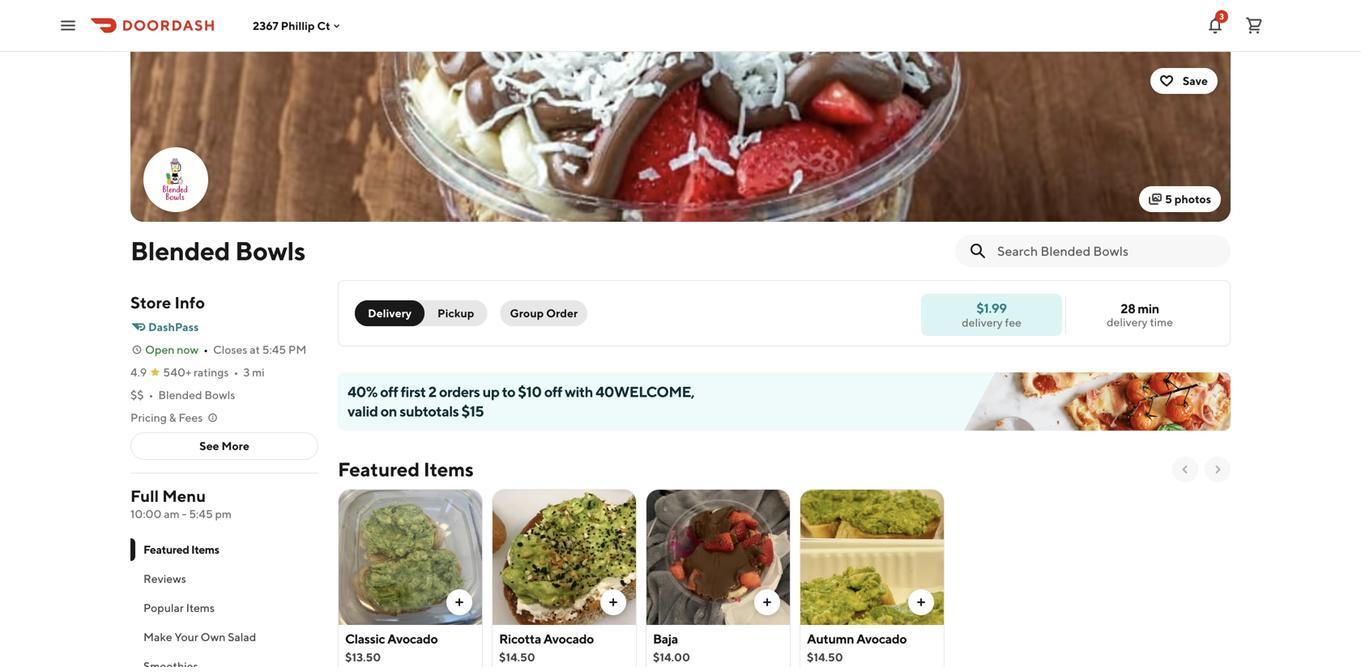 Task type: describe. For each thing, give the bounding box(es) containing it.
delivery inside 28 min delivery time
[[1107, 316, 1148, 329]]

closes
[[213, 343, 247, 357]]

order methods option group
[[355, 301, 487, 327]]

autumn avocado $14.50
[[807, 632, 907, 664]]

autumn
[[807, 632, 854, 647]]

am
[[164, 508, 180, 521]]

classic avocado image
[[339, 489, 482, 626]]

$14.50 for ricotta avocado
[[499, 651, 535, 664]]

0 vertical spatial featured items
[[338, 458, 474, 481]]

items inside heading
[[424, 458, 474, 481]]

2367
[[253, 19, 279, 32]]

save
[[1183, 74, 1208, 88]]

featured items heading
[[338, 457, 474, 483]]

$10
[[518, 383, 542, 401]]

pricing
[[130, 411, 167, 425]]

avocado for classic avocado
[[387, 632, 438, 647]]

pricing & fees button
[[130, 410, 219, 426]]

0 vertical spatial •
[[203, 343, 208, 357]]

subtotals
[[400, 403, 459, 420]]

pricing & fees
[[130, 411, 203, 425]]

2367 phillip ct
[[253, 19, 330, 32]]

to
[[502, 383, 515, 401]]

ct
[[317, 19, 330, 32]]

Pickup radio
[[415, 301, 487, 327]]

full
[[130, 487, 159, 506]]

40welcome,
[[596, 383, 695, 401]]

group order button
[[500, 301, 588, 327]]

reviews
[[143, 572, 186, 586]]

make your own salad button
[[130, 623, 318, 652]]

see
[[199, 440, 219, 453]]

1 off from the left
[[380, 383, 398, 401]]

see more
[[199, 440, 249, 453]]

3 for 3 mi
[[243, 366, 250, 379]]

&
[[169, 411, 176, 425]]

reviews button
[[130, 565, 318, 594]]

info
[[175, 293, 205, 312]]

540+
[[163, 366, 191, 379]]

$$
[[130, 389, 144, 402]]

1 vertical spatial blended
[[158, 389, 202, 402]]

photos
[[1175, 192, 1211, 206]]

28
[[1121, 301, 1136, 316]]

3 mi
[[243, 366, 265, 379]]

orders
[[439, 383, 480, 401]]

valid
[[348, 403, 378, 420]]

5:45 inside full menu 10:00 am - 5:45 pm
[[189, 508, 213, 521]]

-
[[182, 508, 187, 521]]

full menu 10:00 am - 5:45 pm
[[130, 487, 232, 521]]

Item Search search field
[[997, 242, 1218, 260]]

at
[[250, 343, 260, 357]]

4.9
[[130, 366, 147, 379]]

baja $14.00
[[653, 632, 690, 664]]

first
[[401, 383, 426, 401]]

min
[[1138, 301, 1159, 316]]

pm
[[288, 343, 307, 357]]

open
[[145, 343, 175, 357]]

1 vertical spatial items
[[191, 543, 219, 557]]

40% off first 2 orders up to $10 off with 40welcome, valid on subtotals $15
[[348, 383, 695, 420]]

0 vertical spatial bowls
[[235, 236, 305, 266]]

add item to cart image for autumn avocado
[[915, 596, 928, 609]]

own
[[201, 631, 226, 644]]

next button of carousel image
[[1211, 463, 1224, 476]]

classic
[[345, 632, 385, 647]]

your
[[175, 631, 198, 644]]

ricotta avocado image
[[493, 489, 636, 626]]

popular
[[143, 602, 184, 615]]

ricotta
[[499, 632, 541, 647]]

2 off from the left
[[544, 383, 562, 401]]

$1.99 delivery fee
[[962, 301, 1022, 329]]

add item to cart image for classic avocado
[[453, 596, 466, 609]]

popular items
[[143, 602, 215, 615]]

0 items, open order cart image
[[1245, 16, 1264, 35]]

classic avocado $13.50
[[345, 632, 438, 664]]

5 photos
[[1165, 192, 1211, 206]]

avocado for autumn avocado
[[856, 632, 907, 647]]

• closes at 5:45 pm
[[203, 343, 307, 357]]

notification bell image
[[1206, 16, 1225, 35]]

on
[[381, 403, 397, 420]]

baja
[[653, 632, 678, 647]]



Task type: vqa. For each thing, say whether or not it's contained in the screenshot.
Gift Cards link
no



Task type: locate. For each thing, give the bounding box(es) containing it.
add item to cart image for baja
[[761, 596, 774, 609]]

1 horizontal spatial 5:45
[[262, 343, 286, 357]]

featured items up reviews on the bottom left of the page
[[143, 543, 219, 557]]

previous button of carousel image
[[1179, 463, 1192, 476]]

items
[[424, 458, 474, 481], [191, 543, 219, 557], [186, 602, 215, 615]]

menu
[[162, 487, 206, 506]]

2 vertical spatial •
[[149, 389, 153, 402]]

1 horizontal spatial featured
[[338, 458, 420, 481]]

• left 3 mi
[[234, 366, 238, 379]]

1 horizontal spatial 3
[[1220, 12, 1224, 21]]

10:00
[[130, 508, 162, 521]]

blended up info
[[130, 236, 230, 266]]

• right now on the left of page
[[203, 343, 208, 357]]

delivery
[[368, 307, 412, 320]]

group
[[510, 307, 544, 320]]

off up on
[[380, 383, 398, 401]]

off right $10
[[544, 383, 562, 401]]

blended bowls
[[130, 236, 305, 266]]

avocado right 'classic'
[[387, 632, 438, 647]]

2367 phillip ct button
[[253, 19, 343, 32]]

1 avocado from the left
[[387, 632, 438, 647]]

salad
[[228, 631, 256, 644]]

avocado inside autumn avocado $14.50
[[856, 632, 907, 647]]

phillip
[[281, 19, 315, 32]]

avocado inside ricotta avocado $14.50
[[544, 632, 594, 647]]

popular items button
[[130, 594, 318, 623]]

more
[[222, 440, 249, 453]]

0 horizontal spatial $14.50
[[499, 651, 535, 664]]

$14.50 down ricotta
[[499, 651, 535, 664]]

1 horizontal spatial avocado
[[544, 632, 594, 647]]

pm
[[215, 508, 232, 521]]

ricotta avocado $14.50
[[499, 632, 594, 664]]

avocado right autumn
[[856, 632, 907, 647]]

featured up reviews on the bottom left of the page
[[143, 543, 189, 557]]

items inside "button"
[[186, 602, 215, 615]]

0 horizontal spatial 3
[[243, 366, 250, 379]]

items down subtotals at the bottom of the page
[[424, 458, 474, 481]]

1 horizontal spatial featured items
[[338, 458, 474, 481]]

5:45 right -
[[189, 508, 213, 521]]

4 add item to cart image from the left
[[915, 596, 928, 609]]

time
[[1150, 316, 1173, 329]]

add item to cart image
[[453, 596, 466, 609], [607, 596, 620, 609], [761, 596, 774, 609], [915, 596, 928, 609]]

1 horizontal spatial off
[[544, 383, 562, 401]]

3 add item to cart image from the left
[[761, 596, 774, 609]]

with
[[565, 383, 593, 401]]

baja image
[[647, 489, 790, 626]]

0 horizontal spatial off
[[380, 383, 398, 401]]

40%
[[348, 383, 378, 401]]

0 vertical spatial blended
[[130, 236, 230, 266]]

bowls
[[235, 236, 305, 266], [204, 389, 235, 402]]

avocado right ricotta
[[544, 632, 594, 647]]

store
[[130, 293, 171, 312]]

pickup
[[438, 307, 474, 320]]

$15
[[461, 403, 484, 420]]

delivery left "fee"
[[962, 316, 1003, 329]]

2 add item to cart image from the left
[[607, 596, 620, 609]]

$14.50 inside autumn avocado $14.50
[[807, 651, 843, 664]]

$14.50 down autumn
[[807, 651, 843, 664]]

1 $14.50 from the left
[[499, 651, 535, 664]]

open now
[[145, 343, 199, 357]]

2
[[428, 383, 436, 401]]

0 vertical spatial 3
[[1220, 12, 1224, 21]]

$13.50
[[345, 651, 381, 664]]

3 for 3
[[1220, 12, 1224, 21]]

dashpass
[[148, 320, 199, 334]]

0 horizontal spatial avocado
[[387, 632, 438, 647]]

$1.99
[[977, 301, 1007, 316]]

1 horizontal spatial •
[[203, 343, 208, 357]]

2 horizontal spatial •
[[234, 366, 238, 379]]

featured items down on
[[338, 458, 474, 481]]

autumn avocado image
[[801, 489, 944, 626]]

5:45
[[262, 343, 286, 357], [189, 508, 213, 521]]

1 vertical spatial 3
[[243, 366, 250, 379]]

blended
[[130, 236, 230, 266], [158, 389, 202, 402]]

3 left the mi
[[243, 366, 250, 379]]

1 vertical spatial 5:45
[[189, 508, 213, 521]]

up
[[483, 383, 499, 401]]

0 vertical spatial 5:45
[[262, 343, 286, 357]]

off
[[380, 383, 398, 401], [544, 383, 562, 401]]

fees
[[179, 411, 203, 425]]

3 avocado from the left
[[856, 632, 907, 647]]

featured items
[[338, 458, 474, 481], [143, 543, 219, 557]]

store info
[[130, 293, 205, 312]]

0 vertical spatial items
[[424, 458, 474, 481]]

0 horizontal spatial featured items
[[143, 543, 219, 557]]

$14.00
[[653, 651, 690, 664]]

featured down on
[[338, 458, 420, 481]]

avocado inside classic avocado $13.50
[[387, 632, 438, 647]]

items up reviews button
[[191, 543, 219, 557]]

fee
[[1005, 316, 1022, 329]]

1 vertical spatial featured items
[[143, 543, 219, 557]]

see more button
[[131, 434, 318, 459]]

1 vertical spatial bowls
[[204, 389, 235, 402]]

avocado
[[387, 632, 438, 647], [544, 632, 594, 647], [856, 632, 907, 647]]

$14.50
[[499, 651, 535, 664], [807, 651, 843, 664]]

1 horizontal spatial $14.50
[[807, 651, 843, 664]]

1 vertical spatial •
[[234, 366, 238, 379]]

order
[[546, 307, 578, 320]]

0 horizontal spatial •
[[149, 389, 153, 402]]

make
[[143, 631, 172, 644]]

2 $14.50 from the left
[[807, 651, 843, 664]]

ratings
[[194, 366, 229, 379]]

5:45 right at
[[262, 343, 286, 357]]

2 avocado from the left
[[544, 632, 594, 647]]

Delivery radio
[[355, 301, 425, 327]]

save button
[[1150, 68, 1218, 94]]

5
[[1165, 192, 1172, 206]]

make your own salad
[[143, 631, 256, 644]]

0 vertical spatial featured
[[338, 458, 420, 481]]

28 min delivery time
[[1107, 301, 1173, 329]]

$14.50 for autumn avocado
[[807, 651, 843, 664]]

avocado for ricotta avocado
[[544, 632, 594, 647]]

add item to cart image for ricotta avocado
[[607, 596, 620, 609]]

2 vertical spatial items
[[186, 602, 215, 615]]

5 photos button
[[1139, 186, 1221, 212]]

0 horizontal spatial delivery
[[962, 316, 1003, 329]]

0 horizontal spatial featured
[[143, 543, 189, 557]]

•
[[203, 343, 208, 357], [234, 366, 238, 379], [149, 389, 153, 402]]

blended bowls image
[[130, 52, 1231, 222], [145, 149, 207, 211]]

mi
[[252, 366, 265, 379]]

featured inside featured items heading
[[338, 458, 420, 481]]

0 horizontal spatial 5:45
[[189, 508, 213, 521]]

• right $$
[[149, 389, 153, 402]]

items up make your own salad on the left of page
[[186, 602, 215, 615]]

delivery inside $1.99 delivery fee
[[962, 316, 1003, 329]]

1 vertical spatial featured
[[143, 543, 189, 557]]

blended down 540+ at the left of the page
[[158, 389, 202, 402]]

$14.50 inside ricotta avocado $14.50
[[499, 651, 535, 664]]

open menu image
[[58, 16, 78, 35]]

delivery left time
[[1107, 316, 1148, 329]]

1 add item to cart image from the left
[[453, 596, 466, 609]]

540+ ratings •
[[163, 366, 238, 379]]

now
[[177, 343, 199, 357]]

3 left 0 items, open order cart icon
[[1220, 12, 1224, 21]]

1 horizontal spatial delivery
[[1107, 316, 1148, 329]]

2 horizontal spatial avocado
[[856, 632, 907, 647]]

featured
[[338, 458, 420, 481], [143, 543, 189, 557]]

$$ • blended bowls
[[130, 389, 235, 402]]

group order
[[510, 307, 578, 320]]



